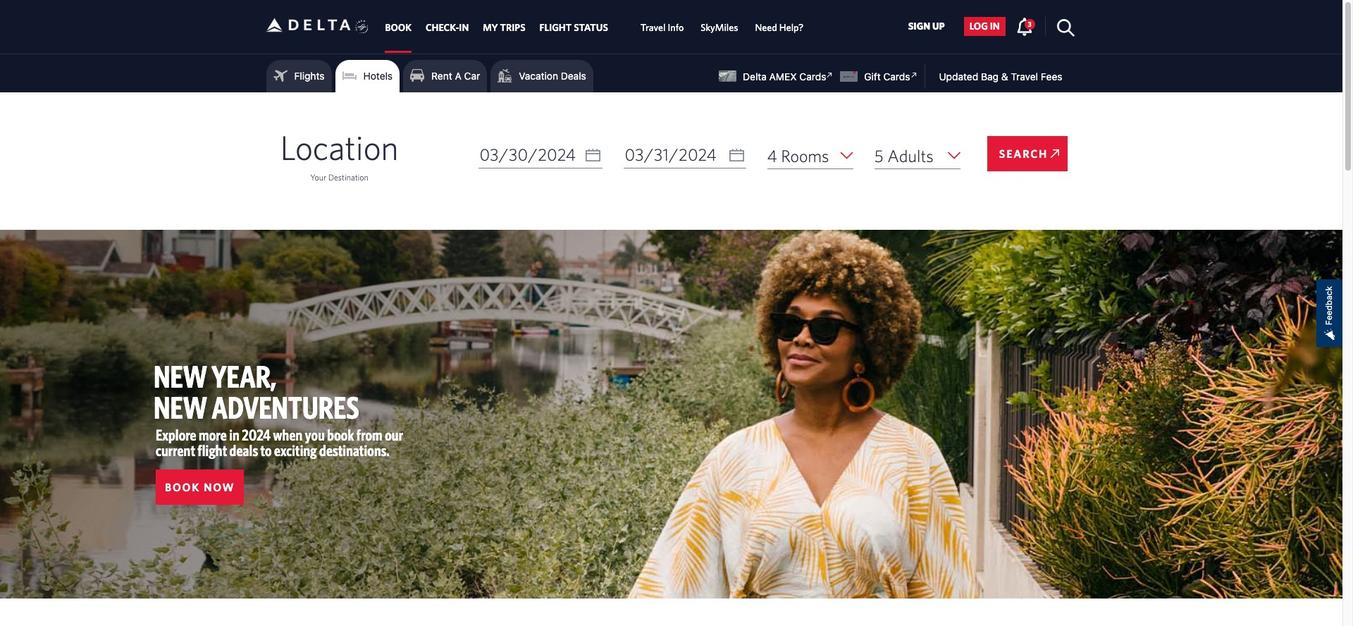 Task type: vqa. For each thing, say whether or not it's contained in the screenshot.
Join
no



Task type: locate. For each thing, give the bounding box(es) containing it.
None date field
[[478, 142, 602, 168], [624, 142, 746, 168], [478, 142, 602, 168], [624, 142, 746, 168]]

deals
[[230, 441, 258, 459]]

cards right amex
[[800, 70, 826, 82]]

in
[[459, 22, 469, 33]]

book inside tab list
[[385, 22, 412, 33]]

1 vertical spatial book
[[165, 481, 200, 493]]

1 horizontal spatial in
[[990, 21, 1000, 32]]

more
[[199, 426, 227, 443]]

1 horizontal spatial travel
[[1011, 70, 1038, 82]]

delta amex cards
[[743, 70, 826, 82]]

you
[[305, 426, 325, 443]]

book
[[385, 22, 412, 33], [165, 481, 200, 493]]

tab list
[[378, 0, 812, 53]]

0 horizontal spatial travel
[[641, 22, 666, 33]]

book left now
[[165, 481, 200, 493]]

cards right gift
[[884, 70, 910, 82]]

travel info
[[641, 22, 684, 33]]

when
[[273, 426, 303, 443]]

book for book now
[[165, 481, 200, 493]]

flight
[[198, 441, 227, 459]]

book right skyteam image
[[385, 22, 412, 33]]

new year, new adventures
[[154, 358, 359, 425]]

in right 'log'
[[990, 21, 1000, 32]]

a
[[455, 70, 462, 82]]

hotels
[[363, 70, 393, 82]]

hotels link
[[342, 66, 393, 87]]

cards
[[800, 70, 826, 82], [884, 70, 910, 82]]

1 vertical spatial in
[[229, 426, 240, 443]]

amex
[[770, 70, 797, 82]]

&
[[1002, 70, 1009, 82]]

log
[[970, 21, 988, 32]]

need
[[755, 22, 777, 33]]

need help? link
[[755, 15, 804, 40]]

trips
[[500, 22, 526, 33]]

year,
[[212, 358, 276, 394]]

book
[[327, 426, 354, 443]]

log in
[[970, 21, 1000, 32]]

0 vertical spatial book
[[385, 22, 412, 33]]

1 horizontal spatial book
[[385, 22, 412, 33]]

new
[[154, 358, 207, 394], [154, 389, 207, 425]]

check-in link
[[426, 15, 469, 40]]

0 vertical spatial travel
[[641, 22, 666, 33]]

now
[[204, 481, 235, 493]]

flights
[[294, 70, 325, 82]]

search button
[[988, 136, 1068, 171]]

status
[[574, 22, 608, 33]]

vacation
[[519, 70, 558, 82]]

in inside the explore more in 2024 when you book from our current flight deals to exciting destinations.
[[229, 426, 240, 443]]

travel info link
[[641, 15, 684, 40]]

1 new from the top
[[154, 358, 207, 394]]

1 horizontal spatial cards
[[884, 70, 910, 82]]

book now link
[[156, 470, 244, 505]]

info
[[668, 22, 684, 33]]

sign
[[908, 21, 931, 32]]

in right more
[[229, 426, 240, 443]]

in
[[990, 21, 1000, 32], [229, 426, 240, 443]]

skymiles link
[[701, 15, 738, 40]]

0 horizontal spatial cards
[[800, 70, 826, 82]]

gift
[[864, 70, 881, 82]]

destinations.
[[319, 441, 390, 459]]

travel
[[641, 22, 666, 33], [1011, 70, 1038, 82]]

skyteam image
[[355, 5, 369, 49]]

rent a car link
[[410, 66, 480, 87]]

gift cards
[[864, 70, 910, 82]]

0 horizontal spatial in
[[229, 426, 240, 443]]

sign up link
[[903, 17, 951, 36]]

delta amex cards link
[[719, 68, 837, 82]]

my trips
[[483, 22, 526, 33]]

2 new from the top
[[154, 389, 207, 425]]

current
[[156, 441, 195, 459]]

travel left info
[[641, 22, 666, 33]]

travel right the '&'
[[1011, 70, 1038, 82]]

skymiles
[[701, 22, 738, 33]]

0 horizontal spatial book
[[165, 481, 200, 493]]

adventures
[[212, 389, 359, 425]]

0 vertical spatial in
[[990, 21, 1000, 32]]

this link opens another site in a new window that may not follow the same accessibility policies as delta air lines. image
[[824, 68, 837, 82]]



Task type: describe. For each thing, give the bounding box(es) containing it.
my trips link
[[483, 15, 526, 40]]

1 vertical spatial travel
[[1011, 70, 1038, 82]]

flight
[[540, 22, 572, 33]]

deals
[[561, 70, 586, 82]]

book now
[[165, 481, 235, 493]]

2 cards from the left
[[884, 70, 910, 82]]

up
[[933, 21, 945, 32]]

gift cards link
[[841, 68, 921, 82]]

delta air lines image
[[266, 3, 351, 47]]

exciting
[[274, 441, 317, 459]]

bag
[[981, 70, 999, 82]]

to
[[261, 441, 272, 459]]

fees
[[1041, 70, 1063, 82]]

search
[[1000, 147, 1048, 160]]

book link
[[385, 15, 412, 40]]

location your destination
[[280, 128, 399, 182]]

updated bag & travel fees
[[939, 70, 1063, 82]]

this link opens another site in a new window that may not follow the same accessibility policies as delta air lines. image
[[908, 68, 921, 82]]

your
[[310, 172, 326, 182]]

1 cards from the left
[[800, 70, 826, 82]]

help?
[[780, 22, 804, 33]]

3 link
[[1016, 17, 1035, 35]]

our
[[385, 426, 403, 443]]

rent
[[432, 70, 452, 82]]

delta
[[743, 70, 767, 82]]

explore more in 2024 when you book from our current flight deals to exciting destinations.
[[156, 426, 403, 459]]

from
[[357, 426, 383, 443]]

rent a car
[[432, 70, 480, 82]]

book for book
[[385, 22, 412, 33]]

explore more in 2024 when you book from our current flight deals to exciting destinations. link
[[156, 426, 403, 459]]

updated
[[939, 70, 979, 82]]

sign up
[[908, 21, 945, 32]]

my
[[483, 22, 498, 33]]

vacation deals
[[519, 70, 586, 82]]

in inside button
[[990, 21, 1000, 32]]

need help?
[[755, 22, 804, 33]]

flights link
[[273, 66, 325, 87]]

tab list containing book
[[378, 0, 812, 53]]

updated bag & travel fees link
[[925, 70, 1063, 82]]

2024
[[242, 426, 271, 443]]

flight status
[[540, 22, 608, 33]]

3
[[1028, 20, 1032, 28]]

check-in
[[426, 22, 469, 33]]

explore
[[156, 426, 196, 443]]

check-
[[426, 22, 459, 33]]

flight status link
[[540, 15, 608, 40]]

log in button
[[964, 17, 1006, 36]]

car
[[464, 70, 480, 82]]

destination
[[328, 172, 369, 182]]

travel inside tab list
[[641, 22, 666, 33]]

location
[[280, 128, 399, 167]]

vacation deals link
[[498, 66, 586, 87]]



